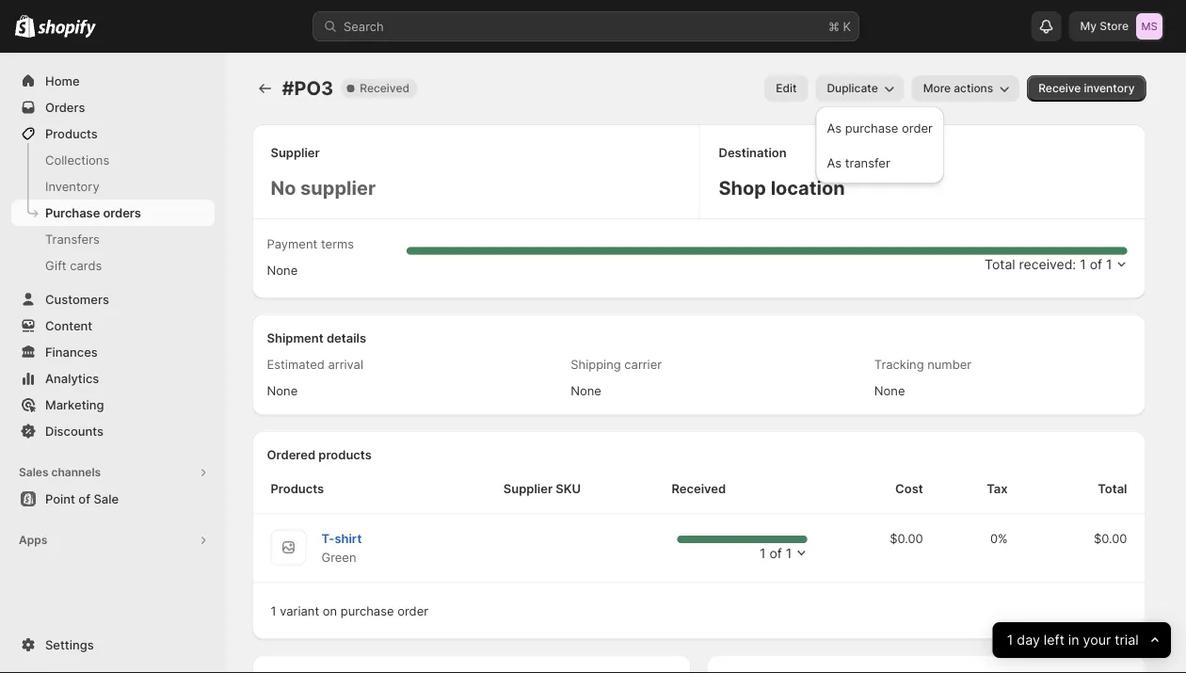 Task type: vqa. For each thing, say whether or not it's contained in the screenshot.
arrival
yes



Task type: locate. For each thing, give the bounding box(es) containing it.
total received inventory progress bar
[[407, 247, 1128, 255]]

as up as transfer
[[827, 121, 842, 135]]

of inside 1 of 1 dropdown button
[[770, 545, 783, 561]]

as for as transfer
[[827, 155, 842, 170]]

1 of 1 button
[[672, 535, 811, 563]]

0 horizontal spatial total
[[985, 257, 1016, 273]]

edit
[[776, 81, 797, 95]]

1 as from the top
[[827, 121, 842, 135]]

0 horizontal spatial shopify image
[[15, 15, 35, 37]]

purchase right on
[[341, 604, 394, 619]]

2 as from the top
[[827, 155, 842, 170]]

estimated arrival
[[267, 357, 364, 372]]

analytics
[[45, 371, 99, 386]]

as transfer link
[[822, 147, 939, 178]]

received products image
[[678, 536, 808, 544]]

gift cards link
[[11, 252, 215, 279]]

cost
[[896, 482, 924, 496]]

day
[[1018, 632, 1041, 649]]

received
[[1020, 257, 1073, 273]]

terms
[[321, 236, 354, 251]]

1 vertical spatial products
[[271, 482, 324, 496]]

0 horizontal spatial received
[[360, 81, 410, 95]]

0 vertical spatial received
[[360, 81, 410, 95]]

total for total
[[1099, 482, 1128, 496]]

none
[[267, 263, 298, 277], [267, 384, 298, 398], [571, 384, 602, 398], [875, 384, 906, 398]]

t-shirt green
[[322, 532, 362, 565]]

1 of 1
[[760, 545, 792, 561]]

2 horizontal spatial of
[[1090, 257, 1103, 273]]

transfers link
[[11, 226, 215, 252]]

of left sale
[[78, 492, 90, 506]]

1 vertical spatial of
[[78, 492, 90, 506]]

1 horizontal spatial total
[[1099, 482, 1128, 496]]

of down "received products" image
[[770, 545, 783, 561]]

cards
[[70, 258, 102, 273]]

no supplier
[[271, 177, 376, 200]]

0 vertical spatial products
[[45, 126, 98, 141]]

received up "received products" image
[[672, 482, 727, 496]]

1 horizontal spatial supplier
[[504, 482, 553, 496]]

home
[[45, 73, 80, 88]]

received down the search
[[360, 81, 410, 95]]

1 horizontal spatial of
[[770, 545, 783, 561]]

your
[[1084, 632, 1112, 649]]

on
[[323, 604, 337, 619]]

1 horizontal spatial $0.00
[[1095, 532, 1128, 546]]

0 horizontal spatial products
[[45, 126, 98, 141]]

products up the collections
[[45, 126, 98, 141]]

of
[[1090, 257, 1103, 273], [78, 492, 90, 506], [770, 545, 783, 561]]

order
[[902, 121, 933, 135], [398, 604, 429, 619]]

receive inventory
[[1039, 81, 1136, 95]]

channels
[[51, 466, 101, 479]]

marketing link
[[11, 392, 215, 418]]

receive inventory link
[[1028, 75, 1147, 102]]

trial
[[1116, 632, 1140, 649]]

green
[[322, 551, 357, 565]]

1 vertical spatial total
[[1099, 482, 1128, 496]]

as left transfer
[[827, 155, 842, 170]]

gift
[[45, 258, 67, 273]]

more
[[924, 81, 952, 95]]

supplier for supplier
[[271, 145, 320, 160]]

supplier left sku
[[504, 482, 553, 496]]

total
[[985, 257, 1016, 273], [1099, 482, 1128, 496]]

0 horizontal spatial purchase
[[341, 604, 394, 619]]

as purchase order
[[827, 121, 933, 135]]

1 vertical spatial order
[[398, 604, 429, 619]]

inventory link
[[11, 173, 215, 200]]

my store image
[[1137, 13, 1163, 40]]

gift cards
[[45, 258, 102, 273]]

ordered products
[[267, 448, 372, 463]]

received products progress bar
[[678, 536, 808, 544]]

t-
[[322, 532, 335, 546]]

1 vertical spatial received
[[672, 482, 727, 496]]

transfer
[[846, 155, 891, 170]]

details
[[327, 331, 367, 346]]

as
[[827, 121, 842, 135], [827, 155, 842, 170]]

1 vertical spatial purchase
[[341, 604, 394, 619]]

order down more
[[902, 121, 933, 135]]

orders link
[[11, 94, 215, 121]]

shopify image
[[15, 15, 35, 37], [38, 19, 96, 38]]

0 vertical spatial supplier
[[271, 145, 320, 160]]

none down estimated
[[267, 384, 298, 398]]

1 vertical spatial as
[[827, 155, 842, 170]]

more actions
[[924, 81, 994, 95]]

actions
[[954, 81, 994, 95]]

location
[[771, 177, 846, 200]]

0 vertical spatial as
[[827, 121, 842, 135]]

1 horizontal spatial products
[[271, 482, 324, 496]]

of right :
[[1090, 257, 1103, 273]]

none for estimated arrival
[[267, 384, 298, 398]]

0 vertical spatial total
[[985, 257, 1016, 273]]

none down shipping
[[571, 384, 602, 398]]

sales
[[19, 466, 49, 479]]

edit link
[[765, 75, 809, 102]]

shipment
[[267, 331, 324, 346]]

#po3
[[282, 77, 334, 100]]

of inside the point of sale link
[[78, 492, 90, 506]]

1 horizontal spatial purchase
[[846, 121, 899, 135]]

collections
[[45, 153, 109, 167]]

0 vertical spatial order
[[902, 121, 933, 135]]

0 vertical spatial purchase
[[846, 121, 899, 135]]

:
[[1073, 257, 1077, 273]]

as inside as purchase order link
[[827, 121, 842, 135]]

none down payment
[[267, 263, 298, 277]]

1 vertical spatial supplier
[[504, 482, 553, 496]]

carrier
[[625, 357, 662, 372]]

received
[[360, 81, 410, 95], [672, 482, 727, 496]]

home link
[[11, 68, 215, 94]]

0 horizontal spatial of
[[78, 492, 90, 506]]

analytics link
[[11, 365, 215, 392]]

order right on
[[398, 604, 429, 619]]

finances link
[[11, 339, 215, 365]]

⌘
[[829, 19, 840, 33]]

supplier up no
[[271, 145, 320, 160]]

purchase orders
[[45, 205, 141, 220]]

none for payment terms
[[267, 263, 298, 277]]

none for shipping carrier
[[571, 384, 602, 398]]

0 horizontal spatial $0.00
[[890, 532, 924, 546]]

0 horizontal spatial supplier
[[271, 145, 320, 160]]

supplier
[[271, 145, 320, 160], [504, 482, 553, 496]]

none for tracking number
[[875, 384, 906, 398]]

supplier for supplier sku
[[504, 482, 553, 496]]

1
[[1081, 257, 1087, 273], [1107, 257, 1113, 273], [760, 545, 766, 561], [786, 545, 792, 561], [271, 604, 277, 619], [1008, 632, 1014, 649]]

as inside as transfer link
[[827, 155, 842, 170]]

products down ordered
[[271, 482, 324, 496]]

purchase
[[846, 121, 899, 135], [341, 604, 394, 619]]

products
[[45, 126, 98, 141], [271, 482, 324, 496]]

1 day left in your trial button
[[993, 623, 1172, 658]]

products
[[319, 448, 372, 463]]

purchase up transfer
[[846, 121, 899, 135]]

none down "tracking"
[[875, 384, 906, 398]]

2 vertical spatial of
[[770, 545, 783, 561]]



Task type: describe. For each thing, give the bounding box(es) containing it.
as for as purchase order
[[827, 121, 842, 135]]

as purchase order link
[[822, 112, 939, 143]]

payment terms
[[267, 236, 354, 251]]

discounts link
[[11, 418, 215, 445]]

1 variant on purchase order
[[271, 604, 429, 619]]

1 horizontal spatial shopify image
[[38, 19, 96, 38]]

settings
[[45, 638, 94, 652]]

total received : 1 of 1
[[985, 257, 1113, 273]]

0 horizontal spatial order
[[398, 604, 429, 619]]

no
[[271, 177, 296, 200]]

settings link
[[11, 632, 215, 658]]

point of sale link
[[11, 486, 215, 512]]

0 vertical spatial of
[[1090, 257, 1103, 273]]

purchase inside as purchase order link
[[846, 121, 899, 135]]

of for 1 of 1
[[770, 545, 783, 561]]

2 $0.00 from the left
[[1095, 532, 1128, 546]]

purchase orders link
[[11, 200, 215, 226]]

shipment details
[[267, 331, 367, 346]]

more actions button
[[912, 75, 1020, 102]]

shipping carrier
[[571, 357, 662, 372]]

tax
[[987, 482, 1009, 496]]

supplier
[[301, 177, 376, 200]]

duplicate
[[827, 81, 879, 95]]

of for point of sale
[[78, 492, 90, 506]]

customers
[[45, 292, 109, 307]]

my store
[[1081, 19, 1129, 33]]

orders
[[45, 100, 85, 114]]

t-shirt link
[[322, 532, 362, 546]]

shop
[[719, 177, 767, 200]]

tracking number
[[875, 357, 972, 372]]

payment
[[267, 236, 318, 251]]

content link
[[11, 313, 215, 339]]

marketing
[[45, 398, 104, 412]]

store
[[1100, 19, 1129, 33]]

sales channels button
[[11, 460, 215, 486]]

shipping
[[571, 357, 621, 372]]

inventory
[[1085, 81, 1136, 95]]

discounts
[[45, 424, 104, 438]]

as transfer
[[827, 155, 891, 170]]

apps button
[[11, 528, 215, 554]]

orders
[[103, 205, 141, 220]]

finances
[[45, 345, 98, 359]]

duplicate button
[[816, 75, 905, 102]]

1 horizontal spatial received
[[672, 482, 727, 496]]

collections link
[[11, 147, 215, 173]]

sales channels
[[19, 466, 101, 479]]

⌘ k
[[829, 19, 852, 33]]

total for total received : 1 of 1
[[985, 257, 1016, 273]]

apps
[[19, 534, 47, 547]]

customers link
[[11, 286, 215, 313]]

k
[[844, 19, 852, 33]]

purchase
[[45, 205, 100, 220]]

estimated
[[267, 357, 325, 372]]

1 day left in your trial
[[1008, 632, 1140, 649]]

sku
[[556, 482, 581, 496]]

point
[[45, 492, 75, 506]]

my
[[1081, 19, 1097, 33]]

sale
[[94, 492, 119, 506]]

1 horizontal spatial order
[[902, 121, 933, 135]]

inventory
[[45, 179, 100, 194]]

in
[[1069, 632, 1080, 649]]

0%
[[991, 532, 1009, 546]]

ordered
[[267, 448, 316, 463]]

supplier sku
[[504, 482, 581, 496]]

shirt
[[335, 532, 362, 546]]

variant
[[280, 604, 319, 619]]

arrival
[[328, 357, 364, 372]]

products link
[[11, 121, 215, 147]]

tracking
[[875, 357, 925, 372]]

1 $0.00 from the left
[[890, 532, 924, 546]]

content
[[45, 318, 92, 333]]

point of sale button
[[0, 486, 226, 512]]

shop location
[[719, 177, 846, 200]]

left
[[1045, 632, 1065, 649]]

transfers
[[45, 232, 100, 246]]

number
[[928, 357, 972, 372]]



